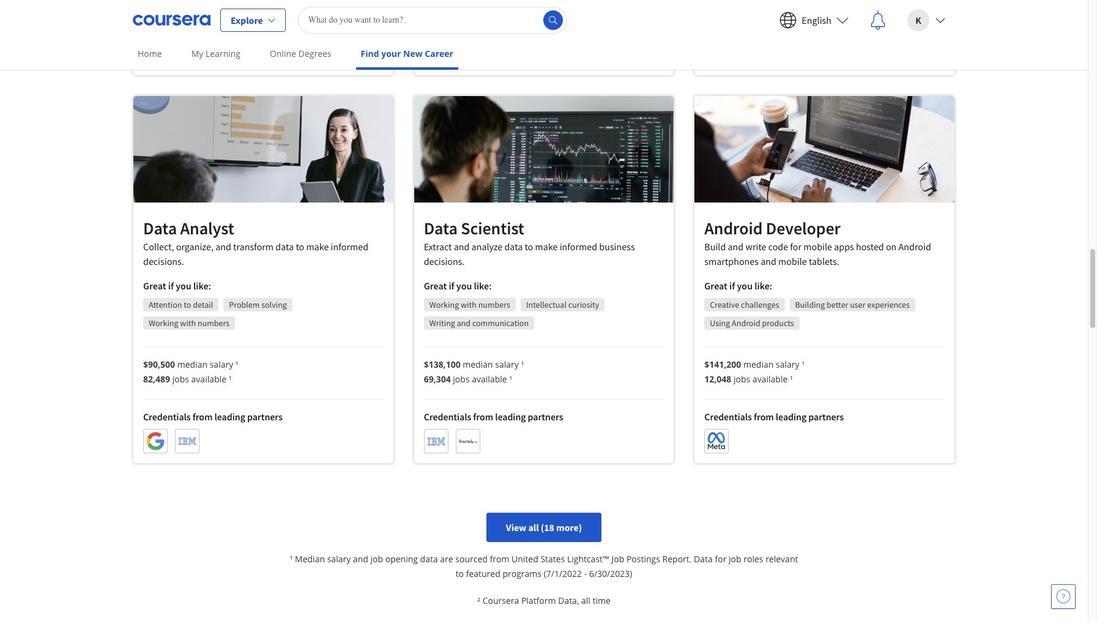 Task type: locate. For each thing, give the bounding box(es) containing it.
using android products
[[710, 317, 794, 328]]

available inside the $138,100 median salary ¹ 69,304 jobs available ¹
[[472, 373, 507, 385]]

writing
[[429, 318, 455, 329]]

to down sourced
[[456, 568, 464, 580]]

decisions. down extract
[[424, 255, 465, 268]]

available inside "$90,500 median salary ¹ 82,489 jobs available ¹"
[[191, 373, 226, 385]]

to right analyze at the top left of page
[[525, 241, 533, 253]]

home link
[[133, 40, 167, 67]]

0 vertical spatial for
[[790, 240, 802, 252]]

analyst
[[180, 217, 234, 239]]

working with numbers up writing and communication
[[429, 299, 510, 310]]

data for analyst
[[276, 240, 294, 253]]

1 horizontal spatial jobs
[[453, 373, 470, 385]]

help center image
[[1056, 589, 1071, 604]]

solving
[[261, 299, 287, 310]]

0 horizontal spatial for
[[715, 553, 727, 565]]

1 horizontal spatial if
[[449, 280, 454, 292]]

0 horizontal spatial like:
[[193, 279, 211, 292]]

with
[[461, 299, 477, 310], [180, 317, 196, 328]]

2 horizontal spatial jobs
[[734, 373, 750, 385]]

like: up writing and communication
[[474, 280, 492, 292]]

data left are
[[420, 553, 438, 565]]

and inside ¹ median salary and job opening data are sourced from united states lightcast™ job postings report. data for job roles relevant to featured programs (7/1/2022 - 6/30/2023)
[[353, 553, 368, 565]]

scientist
[[461, 217, 524, 239]]

6/30/2023)
[[589, 568, 632, 580]]

find your new career link
[[356, 40, 458, 70]]

1 horizontal spatial data
[[420, 553, 438, 565]]

2 horizontal spatial great if you like:
[[704, 279, 772, 292]]

data inside ¹ median salary and job opening data are sourced from united states lightcast™ job postings report. data for job roles relevant to featured programs (7/1/2022 - 6/30/2023)
[[694, 553, 713, 565]]

median right the $141,200
[[743, 358, 774, 370]]

curiosity
[[568, 299, 599, 310]]

0 vertical spatial android
[[704, 217, 763, 239]]

from inside ¹ median salary and job opening data are sourced from united states lightcast™ job postings report. data for job roles relevant to featured programs (7/1/2022 - 6/30/2023)
[[490, 553, 509, 565]]

coursera
[[483, 595, 519, 607]]

1 horizontal spatial great if you like:
[[424, 280, 492, 292]]

3 credentials from leading partners button from the left
[[694, 0, 955, 76]]

collect,
[[143, 240, 174, 253]]

and right extract
[[454, 241, 470, 253]]

0 horizontal spatial credentials from leading partners button
[[133, 0, 394, 76]]

android right on
[[899, 240, 931, 252]]

0 vertical spatial numbers
[[478, 299, 510, 310]]

$138,100 median salary ¹ 69,304 jobs available ¹
[[424, 359, 524, 385]]

all inside button
[[528, 521, 539, 534]]

What do you want to learn? text field
[[298, 6, 567, 33]]

decisions. down "collect,"
[[143, 255, 184, 267]]

and down code
[[761, 255, 776, 267]]

salary inside "$90,500 median salary ¹ 82,489 jobs available ¹"
[[210, 358, 233, 370]]

roles
[[744, 553, 763, 565]]

great if you like: up writing
[[424, 280, 492, 292]]

jobs right 82,489
[[172, 373, 189, 385]]

if for analyst
[[168, 279, 174, 292]]

² coursera platform data, all time
[[477, 595, 611, 607]]

decisions. for analyst
[[143, 255, 184, 267]]

available inside $141,200 median salary ¹ 12,048 jobs available ¹
[[753, 373, 788, 385]]

great if you like: up "creative challenges"
[[704, 279, 772, 292]]

1 horizontal spatial job
[[729, 553, 741, 565]]

android down "creative challenges"
[[732, 317, 760, 328]]

available
[[753, 373, 788, 385], [191, 373, 226, 385], [472, 373, 507, 385]]

and inside 'data analyst collect, organize, and transform data to make informed decisions.'
[[215, 240, 231, 253]]

1 horizontal spatial informed
[[560, 241, 597, 253]]

82,489
[[143, 373, 170, 385]]

2 horizontal spatial data
[[694, 553, 713, 565]]

data inside ¹ median salary and job opening data are sourced from united states lightcast™ job postings report. data for job roles relevant to featured programs (7/1/2022 - 6/30/2023)
[[420, 553, 438, 565]]

data up "collect,"
[[143, 217, 177, 239]]

transform
[[233, 240, 274, 253]]

2 horizontal spatial credentials from leading partners button
[[694, 0, 955, 76]]

0 horizontal spatial numbers
[[198, 317, 230, 328]]

median right $138,100
[[463, 359, 493, 370]]

0 horizontal spatial data
[[143, 217, 177, 239]]

great if you like:
[[704, 279, 772, 292], [143, 279, 211, 292], [424, 280, 492, 292]]

data for median
[[420, 553, 438, 565]]

(18
[[541, 521, 554, 534]]

data up extract
[[424, 217, 458, 239]]

numbers
[[478, 299, 510, 310], [198, 317, 230, 328]]

you
[[737, 279, 753, 292], [176, 279, 191, 292], [456, 280, 472, 292]]

1 horizontal spatial decisions.
[[424, 255, 465, 268]]

1 job from the left
[[370, 553, 383, 565]]

1 horizontal spatial median
[[463, 359, 493, 370]]

0 vertical spatial working
[[429, 299, 459, 310]]

0 horizontal spatial median
[[177, 358, 207, 370]]

attention to detail
[[149, 299, 213, 310]]

to
[[296, 240, 304, 253], [525, 241, 533, 253], [184, 299, 191, 310], [456, 568, 464, 580]]

numbers down detail
[[198, 317, 230, 328]]

mobile down code
[[778, 255, 807, 267]]

like: up challenges
[[755, 279, 772, 292]]

0 horizontal spatial informed
[[331, 240, 368, 253]]

great up writing
[[424, 280, 447, 292]]

0 horizontal spatial great if you like:
[[143, 279, 211, 292]]

hosted
[[856, 240, 884, 252]]

partners
[[808, 4, 844, 16], [247, 18, 283, 30], [528, 22, 563, 35], [808, 410, 844, 423], [247, 410, 283, 423], [528, 411, 563, 423]]

salary inside $141,200 median salary ¹ 12,048 jobs available ¹
[[776, 358, 799, 370]]

find your new career
[[361, 48, 453, 59]]

data scientist extract and analyze data to make informed business decisions.
[[424, 217, 635, 268]]

¹ median salary and job opening data are sourced from united states lightcast™ job postings report. data for job roles relevant to featured programs (7/1/2022 - 6/30/2023)
[[290, 553, 798, 580]]

1 horizontal spatial data
[[424, 217, 458, 239]]

android
[[704, 217, 763, 239], [899, 240, 931, 252], [732, 317, 760, 328]]

and up smartphones
[[728, 240, 744, 252]]

for right code
[[790, 240, 802, 252]]

available right 12,048
[[753, 373, 788, 385]]

problem
[[229, 299, 260, 310]]

all left (18
[[528, 521, 539, 534]]

1 vertical spatial mobile
[[778, 255, 807, 267]]

job left roles
[[729, 553, 741, 565]]

decisions. inside the data scientist extract and analyze data to make informed business decisions.
[[424, 255, 465, 268]]

home
[[138, 48, 162, 59]]

working with numbers
[[429, 299, 510, 310], [149, 317, 230, 328]]

you up "creative challenges"
[[737, 279, 753, 292]]

salary for scientist
[[495, 359, 519, 370]]

0 vertical spatial working with numbers
[[429, 299, 510, 310]]

0 horizontal spatial job
[[370, 553, 383, 565]]

median
[[743, 358, 774, 370], [177, 358, 207, 370], [463, 359, 493, 370]]

median inside $141,200 median salary ¹ 12,048 jobs available ¹
[[743, 358, 774, 370]]

available right 82,489
[[191, 373, 226, 385]]

2 horizontal spatial great
[[704, 279, 727, 292]]

like: up detail
[[193, 279, 211, 292]]

if up writing
[[449, 280, 454, 292]]

programs
[[503, 568, 542, 580]]

$90,500 median salary ¹ 82,489 jobs available ¹
[[143, 358, 238, 385]]

android up build at right
[[704, 217, 763, 239]]

informed
[[331, 240, 368, 253], [560, 241, 597, 253]]

1 horizontal spatial great
[[424, 280, 447, 292]]

$141,200 median salary ¹ 12,048 jobs available ¹
[[704, 358, 805, 385]]

data right report.
[[694, 553, 713, 565]]

2 horizontal spatial you
[[737, 279, 753, 292]]

make
[[306, 240, 329, 253], [535, 241, 558, 253]]

jobs right 12,048
[[734, 373, 750, 385]]

great up creative
[[704, 279, 727, 292]]

0 horizontal spatial jobs
[[172, 373, 189, 385]]

median inside "$90,500 median salary ¹ 82,489 jobs available ¹"
[[177, 358, 207, 370]]

1 horizontal spatial available
[[472, 373, 507, 385]]

0 horizontal spatial make
[[306, 240, 329, 253]]

0 horizontal spatial decisions.
[[143, 255, 184, 267]]

working
[[429, 299, 459, 310], [149, 317, 178, 328]]

working down attention on the top of the page
[[149, 317, 178, 328]]

median right $90,500
[[177, 358, 207, 370]]

credentials from leading partners
[[704, 4, 844, 16], [143, 18, 283, 30], [424, 22, 563, 35], [704, 410, 844, 423], [143, 410, 283, 423], [424, 411, 563, 423]]

0 horizontal spatial you
[[176, 279, 191, 292]]

for
[[790, 240, 802, 252], [715, 553, 727, 565]]

business
[[599, 241, 635, 253]]

working up writing
[[429, 299, 459, 310]]

median inside the $138,100 median salary ¹ 69,304 jobs available ¹
[[463, 359, 493, 370]]

for inside ¹ median salary and job opening data are sourced from united states lightcast™ job postings report. data for job roles relevant to featured programs (7/1/2022 - 6/30/2023)
[[715, 553, 727, 565]]

1 vertical spatial with
[[180, 317, 196, 328]]

and down analyst
[[215, 240, 231, 253]]

k
[[916, 14, 921, 26]]

like:
[[755, 279, 772, 292], [193, 279, 211, 292], [474, 280, 492, 292]]

you up attention to detail
[[176, 279, 191, 292]]

jobs inside "$90,500 median salary ¹ 82,489 jobs available ¹"
[[172, 373, 189, 385]]

if for developer
[[729, 279, 735, 292]]

0 horizontal spatial working with numbers
[[149, 317, 230, 328]]

1 horizontal spatial make
[[535, 241, 558, 253]]

jobs for developer
[[734, 373, 750, 385]]

salary for developer
[[776, 358, 799, 370]]

1 horizontal spatial like:
[[474, 280, 492, 292]]

data inside the data scientist extract and analyze data to make informed business decisions.
[[424, 217, 458, 239]]

salary
[[776, 358, 799, 370], [210, 358, 233, 370], [495, 359, 519, 370], [327, 553, 351, 565]]

data
[[143, 217, 177, 239], [424, 217, 458, 239], [694, 553, 713, 565]]

0 vertical spatial all
[[528, 521, 539, 534]]

salary inside ¹ median salary and job opening data are sourced from united states lightcast™ job postings report. data for job roles relevant to featured programs (7/1/2022 - 6/30/2023)
[[327, 553, 351, 565]]

jobs right 69,304 at the bottom left of page
[[453, 373, 470, 385]]

mobile
[[804, 240, 832, 252], [778, 255, 807, 267]]

online degrees link
[[265, 40, 336, 67]]

if up creative
[[729, 279, 735, 292]]

all left time
[[581, 595, 590, 607]]

write
[[746, 240, 766, 252]]

decisions. inside 'data analyst collect, organize, and transform data to make informed decisions.'
[[143, 255, 184, 267]]

detail
[[193, 299, 213, 310]]

analyze
[[472, 241, 503, 253]]

0 horizontal spatial working
[[149, 317, 178, 328]]

numbers up communication
[[478, 299, 510, 310]]

None search field
[[298, 6, 567, 33]]

creative challenges
[[710, 299, 779, 310]]

data inside 'data analyst collect, organize, and transform data to make informed decisions.'
[[276, 240, 294, 253]]

jobs inside the $138,100 median salary ¹ 69,304 jobs available ¹
[[453, 373, 470, 385]]

for left roles
[[715, 553, 727, 565]]

available right 69,304 at the bottom left of page
[[472, 373, 507, 385]]

1 vertical spatial numbers
[[198, 317, 230, 328]]

to inside the data scientist extract and analyze data to make informed business decisions.
[[525, 241, 533, 253]]

data right transform
[[276, 240, 294, 253]]

2 horizontal spatial if
[[729, 279, 735, 292]]

2 horizontal spatial like:
[[755, 279, 772, 292]]

and
[[728, 240, 744, 252], [215, 240, 231, 253], [454, 241, 470, 253], [761, 255, 776, 267], [457, 318, 471, 329], [353, 553, 368, 565]]

decisions.
[[143, 255, 184, 267], [424, 255, 465, 268]]

2 job from the left
[[729, 553, 741, 565]]

0 horizontal spatial available
[[191, 373, 226, 385]]

developer
[[766, 217, 841, 239]]

relevant
[[766, 553, 798, 565]]

2 horizontal spatial median
[[743, 358, 774, 370]]

1 vertical spatial for
[[715, 553, 727, 565]]

job left opening
[[370, 553, 383, 565]]

with up writing and communication
[[461, 299, 477, 310]]

1 horizontal spatial working with numbers
[[429, 299, 510, 310]]

with down attention to detail
[[180, 317, 196, 328]]

data inside the data scientist extract and analyze data to make informed business decisions.
[[504, 241, 523, 253]]

great up attention on the top of the page
[[143, 279, 166, 292]]

to inside 'data analyst collect, organize, and transform data to make informed decisions.'
[[296, 240, 304, 253]]

your
[[381, 48, 401, 59]]

data analyst image
[[133, 96, 393, 202]]

available for scientist
[[472, 373, 507, 385]]

explore
[[231, 14, 263, 26]]

data right analyze at the top left of page
[[504, 241, 523, 253]]

0 vertical spatial mobile
[[804, 240, 832, 252]]

0 horizontal spatial all
[[528, 521, 539, 534]]

mobile up the tablets. on the top of the page
[[804, 240, 832, 252]]

if
[[729, 279, 735, 292], [168, 279, 174, 292], [449, 280, 454, 292]]

0 vertical spatial with
[[461, 299, 477, 310]]

2 horizontal spatial available
[[753, 373, 788, 385]]

2 horizontal spatial data
[[504, 241, 523, 253]]

1 horizontal spatial you
[[456, 280, 472, 292]]

jobs inside $141,200 median salary ¹ 12,048 jobs available ¹
[[734, 373, 750, 385]]

you up writing and communication
[[456, 280, 472, 292]]

great if you like: for developer
[[704, 279, 772, 292]]

salary inside the $138,100 median salary ¹ 69,304 jobs available ¹
[[495, 359, 519, 370]]

build
[[704, 240, 726, 252]]

learning
[[206, 48, 240, 59]]

data inside 'data analyst collect, organize, and transform data to make informed decisions.'
[[143, 217, 177, 239]]

jobs for scientist
[[453, 373, 470, 385]]

building
[[795, 299, 825, 310]]

if up attention on the top of the page
[[168, 279, 174, 292]]

working with numbers down attention to detail
[[149, 317, 230, 328]]

median for developer
[[743, 358, 774, 370]]

0 horizontal spatial data
[[276, 240, 294, 253]]

1 horizontal spatial all
[[581, 595, 590, 607]]

and left opening
[[353, 553, 368, 565]]

1 horizontal spatial for
[[790, 240, 802, 252]]

0 horizontal spatial if
[[168, 279, 174, 292]]

and right writing
[[457, 318, 471, 329]]

data for data analyst
[[143, 217, 177, 239]]

69,304
[[424, 373, 451, 385]]

0 horizontal spatial great
[[143, 279, 166, 292]]

1 horizontal spatial credentials from leading partners button
[[413, 0, 674, 76]]

great if you like: up attention to detail
[[143, 279, 211, 292]]

to right transform
[[296, 240, 304, 253]]



Task type: describe. For each thing, give the bounding box(es) containing it.
degrees
[[298, 48, 331, 59]]

great if you like: for analyst
[[143, 279, 211, 292]]

median for scientist
[[463, 359, 493, 370]]

if for scientist
[[449, 280, 454, 292]]

extract
[[424, 241, 452, 253]]

more)
[[556, 521, 582, 534]]

to inside ¹ median salary and job opening data are sourced from united states lightcast™ job postings report. data for job roles relevant to featured programs (7/1/2022 - 6/30/2023)
[[456, 568, 464, 580]]

data analyst collect, organize, and transform data to make informed decisions.
[[143, 217, 368, 267]]

products
[[762, 317, 794, 328]]

great for data analyst
[[143, 279, 166, 292]]

communication
[[472, 318, 529, 329]]

0 horizontal spatial with
[[180, 317, 196, 328]]

1 horizontal spatial numbers
[[478, 299, 510, 310]]

better
[[827, 299, 848, 310]]

organize,
[[176, 240, 214, 253]]

view
[[506, 521, 526, 534]]

creative
[[710, 299, 739, 310]]

2 vertical spatial android
[[732, 317, 760, 328]]

tablets.
[[809, 255, 839, 267]]

platform
[[521, 595, 556, 607]]

united
[[512, 553, 538, 565]]

code
[[768, 240, 788, 252]]

median for analyst
[[177, 358, 207, 370]]

report.
[[662, 553, 692, 565]]

k button
[[898, 0, 955, 39]]

great if you like: for scientist
[[424, 280, 492, 292]]

problem solving
[[229, 299, 287, 310]]

²
[[477, 595, 480, 607]]

english
[[802, 14, 832, 26]]

jobs for analyst
[[172, 373, 189, 385]]

coursera image
[[133, 10, 210, 30]]

online degrees
[[270, 48, 331, 59]]

available for developer
[[753, 373, 788, 385]]

great for data scientist
[[424, 280, 447, 292]]

1 horizontal spatial working
[[429, 299, 459, 310]]

user
[[850, 299, 866, 310]]

1 vertical spatial working
[[149, 317, 178, 328]]

to left detail
[[184, 299, 191, 310]]

informed inside the data scientist extract and analyze data to make informed business decisions.
[[560, 241, 597, 253]]

find
[[361, 48, 379, 59]]

time
[[593, 595, 611, 607]]

salary for analyst
[[210, 358, 233, 370]]

states
[[541, 553, 565, 565]]

view all (18 more) button
[[486, 513, 602, 542]]

smartphones
[[704, 255, 759, 267]]

make inside 'data analyst collect, organize, and transform data to make informed decisions.'
[[306, 240, 329, 253]]

great for android developer
[[704, 279, 727, 292]]

featured
[[466, 568, 500, 580]]

like: for analyst
[[193, 279, 211, 292]]

1 vertical spatial all
[[581, 595, 590, 607]]

android developer build and write code for mobile apps hosted on android smartphones and mobile tablets.
[[704, 217, 931, 267]]

intellectual
[[526, 299, 567, 310]]

you for analyst
[[176, 279, 191, 292]]

my learning
[[191, 48, 240, 59]]

decisions. for scientist
[[424, 255, 465, 268]]

$141,200
[[704, 358, 741, 370]]

job
[[612, 553, 624, 565]]

like: for developer
[[755, 279, 772, 292]]

building better user experiences
[[795, 299, 910, 310]]

and inside the data scientist extract and analyze data to make informed business decisions.
[[454, 241, 470, 253]]

on
[[886, 240, 897, 252]]

for inside android developer build and write code for mobile apps hosted on android smartphones and mobile tablets.
[[790, 240, 802, 252]]

¹ inside ¹ median salary and job opening data are sourced from united states lightcast™ job postings report. data for job roles relevant to featured programs (7/1/2022 - 6/30/2023)
[[290, 553, 293, 565]]

using
[[710, 317, 730, 328]]

intellectual curiosity
[[526, 299, 599, 310]]

writing and communication
[[429, 318, 529, 329]]

12,048
[[704, 373, 731, 385]]

explore button
[[220, 8, 286, 32]]

like: for scientist
[[474, 280, 492, 292]]

-
[[584, 568, 587, 580]]

1 vertical spatial working with numbers
[[149, 317, 230, 328]]

new
[[403, 48, 423, 59]]

1 horizontal spatial with
[[461, 299, 477, 310]]

my
[[191, 48, 203, 59]]

apps
[[834, 240, 854, 252]]

you for scientist
[[456, 280, 472, 292]]

experiences
[[867, 299, 910, 310]]

(7/1/2022
[[544, 568, 582, 580]]

1 credentials from leading partners button from the left
[[133, 0, 394, 76]]

view all (18 more)
[[506, 521, 582, 534]]

online
[[270, 48, 296, 59]]

lightcast™
[[567, 553, 609, 565]]

2 credentials from leading partners button from the left
[[413, 0, 674, 76]]

data for data scientist
[[424, 217, 458, 239]]

postings
[[627, 553, 660, 565]]

sourced
[[455, 553, 488, 565]]

informed inside 'data analyst collect, organize, and transform data to make informed decisions.'
[[331, 240, 368, 253]]

data,
[[558, 595, 579, 607]]

english button
[[770, 0, 858, 39]]

attention
[[149, 299, 182, 310]]

are
[[440, 553, 453, 565]]

$138,100
[[424, 359, 461, 370]]

make inside the data scientist extract and analyze data to make informed business decisions.
[[535, 241, 558, 253]]

1 vertical spatial android
[[899, 240, 931, 252]]

you for developer
[[737, 279, 753, 292]]

$90,500
[[143, 358, 175, 370]]

available for analyst
[[191, 373, 226, 385]]

career
[[425, 48, 453, 59]]

challenges
[[741, 299, 779, 310]]

median
[[295, 553, 325, 565]]

data scientist image
[[414, 96, 674, 203]]



Task type: vqa. For each thing, say whether or not it's contained in the screenshot.
rightmost IF
yes



